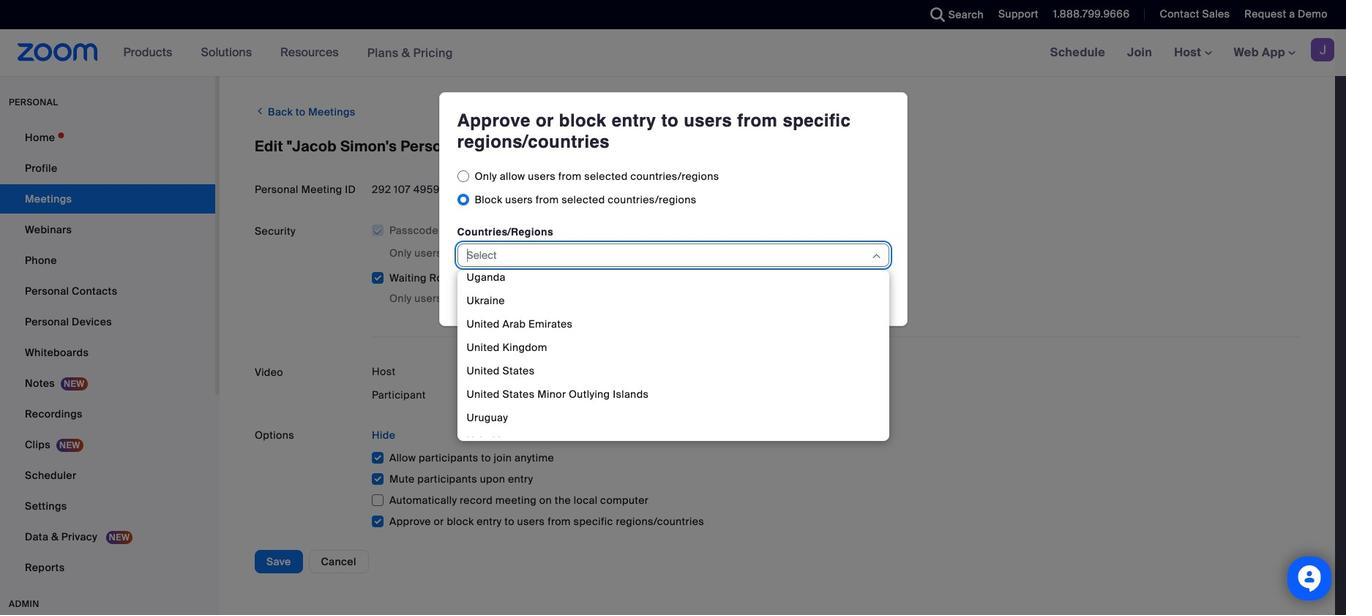 Task type: locate. For each thing, give the bounding box(es) containing it.
1 vertical spatial join
[[571, 292, 589, 305]]

participants for allow
[[419, 452, 478, 465]]

selected up block users from selected countries/regions at the top
[[584, 170, 628, 183]]

personal menu menu
[[0, 123, 215, 584]]

4 united from the top
[[467, 388, 500, 401]]

scheduler link
[[0, 461, 215, 490]]

1 vertical spatial states
[[503, 388, 535, 401]]

1 vertical spatial meeting
[[611, 292, 652, 305]]

option group containing only allow users from selected countries/regions
[[457, 165, 889, 212]]

personal for personal contacts
[[25, 285, 69, 298]]

block
[[475, 193, 503, 207]]

states down host option group
[[503, 388, 535, 401]]

2 vertical spatial on
[[539, 494, 552, 507]]

have
[[468, 247, 492, 260]]

0 vertical spatial approve or block entry to users from specific regions/countries
[[457, 111, 851, 152]]

only users admitted by the host can join the meeting
[[389, 292, 652, 305]]

join up emirates
[[571, 292, 589, 305]]

plans & pricing link
[[367, 45, 453, 60], [367, 45, 453, 60]]

profile
[[25, 162, 57, 175]]

1 vertical spatial meeting
[[301, 183, 342, 196]]

invite
[[513, 247, 540, 260]]

2 vertical spatial join
[[494, 452, 512, 465]]

1 states from the top
[[503, 365, 535, 378]]

allow
[[389, 452, 416, 465]]

regions/countries up allow
[[457, 132, 610, 152]]

united for united states minor outlying islands
[[467, 388, 500, 401]]

& inside personal menu menu
[[51, 531, 59, 544]]

on inside host option group
[[489, 366, 502, 379]]

states down kingdom
[[503, 365, 535, 378]]

banner
[[0, 29, 1346, 77]]

option group
[[457, 165, 889, 212]]

banner containing schedule
[[0, 29, 1346, 77]]

can
[[628, 247, 646, 260], [550, 292, 569, 305]]

united down the united kingdom
[[467, 365, 500, 378]]

only for only allow users from selected countries/regions
[[475, 170, 497, 183]]

phone
[[25, 254, 57, 267]]

0 horizontal spatial specific
[[574, 516, 613, 529]]

0 vertical spatial only
[[475, 170, 497, 183]]

approve
[[457, 111, 531, 131], [389, 516, 431, 529]]

join right passcode
[[649, 247, 667, 260]]

outlying
[[569, 388, 610, 401]]

0 horizontal spatial can
[[550, 292, 569, 305]]

entry up only allow users from selected countries/regions
[[612, 111, 656, 131]]

1 horizontal spatial &
[[402, 45, 410, 60]]

or down automatically
[[434, 516, 444, 529]]

0 vertical spatial specific
[[783, 111, 851, 131]]

2 horizontal spatial join
[[649, 247, 667, 260]]

block
[[559, 111, 607, 131], [447, 516, 474, 529]]

0 horizontal spatial &
[[51, 531, 59, 544]]

entry down record
[[477, 516, 502, 529]]

0 vertical spatial countries/regions
[[630, 170, 719, 183]]

regions/countries inside dialog
[[457, 132, 610, 152]]

or inside security group
[[563, 247, 573, 260]]

can right passcode
[[628, 247, 646, 260]]

or inside 'approve or block entry to users from specific regions/countries' dialog
[[536, 111, 554, 131]]

only up waiting
[[389, 247, 412, 260]]

cancel
[[321, 556, 356, 569]]

1 horizontal spatial block
[[559, 111, 607, 131]]

countries/regions
[[630, 170, 719, 183], [608, 193, 696, 207]]

2 horizontal spatial entry
[[612, 111, 656, 131]]

united for united kingdom
[[467, 341, 500, 354]]

1 united from the top
[[467, 318, 500, 331]]

0 vertical spatial states
[[503, 365, 535, 378]]

1 vertical spatial on
[[489, 390, 502, 403]]

107
[[394, 183, 411, 196]]

only for only users who have the invite link or passcode can join the meeting
[[389, 247, 412, 260]]

1 horizontal spatial specific
[[783, 111, 851, 131]]

clips link
[[0, 430, 215, 460]]

the for local
[[555, 494, 571, 507]]

kingdom
[[503, 341, 547, 354]]

0 horizontal spatial approve
[[389, 516, 431, 529]]

reports
[[25, 561, 65, 575]]

united states
[[467, 365, 535, 378]]

product information navigation
[[112, 29, 464, 77]]

users inside approve or block entry to users from specific regions/countries
[[684, 111, 732, 131]]

0 vertical spatial join
[[649, 247, 667, 260]]

united down the ukraine
[[467, 318, 500, 331]]

on left local
[[539, 494, 552, 507]]

regions/countries
[[457, 132, 610, 152], [616, 516, 704, 529]]

3 united from the top
[[467, 365, 500, 378]]

united up uruguay
[[467, 388, 500, 401]]

1.888.799.9666 button
[[1042, 0, 1134, 29], [1053, 7, 1130, 20]]

approve or block entry to users from specific regions/countries down automatically record meeting on the local computer
[[389, 516, 704, 529]]

0 vertical spatial &
[[402, 45, 410, 60]]

recordings link
[[0, 400, 215, 429]]

personal down phone
[[25, 285, 69, 298]]

demo
[[1298, 7, 1328, 20]]

regions/countries down computer
[[616, 516, 704, 529]]

personal for personal meeting id
[[255, 183, 299, 196]]

join link
[[1116, 29, 1163, 76]]

ukraine
[[467, 294, 505, 308]]

&
[[402, 45, 410, 60], [51, 531, 59, 544]]

join
[[649, 247, 667, 260], [571, 292, 589, 305], [494, 452, 512, 465]]

specific
[[783, 111, 851, 131], [574, 516, 613, 529]]

0 vertical spatial meeting
[[467, 137, 527, 156]]

1 vertical spatial only
[[389, 247, 412, 260]]

0 horizontal spatial meeting
[[495, 494, 537, 507]]

on
[[489, 366, 502, 379], [489, 390, 502, 403], [539, 494, 552, 507]]

automatically
[[389, 494, 457, 507]]

states for united states
[[503, 365, 535, 378]]

request a demo link
[[1234, 0, 1346, 29], [1245, 7, 1328, 20]]

2 united from the top
[[467, 341, 500, 354]]

meeting up allow
[[467, 137, 527, 156]]

0 horizontal spatial join
[[494, 452, 512, 465]]

countries/regions
[[457, 226, 553, 238]]

reports link
[[0, 553, 215, 583]]

2 vertical spatial meeting
[[495, 494, 537, 507]]

host
[[526, 292, 548, 305]]

1 vertical spatial approve or block entry to users from specific regions/countries
[[389, 516, 704, 529]]

united up the united states
[[467, 341, 500, 354]]

contact
[[1160, 7, 1200, 20]]

uganda
[[467, 271, 506, 284]]

meetings
[[308, 105, 355, 119]]

approve or block entry to users from specific regions/countries up only allow users from selected countries/regions
[[457, 111, 851, 152]]

minor
[[537, 388, 566, 401]]

edit
[[255, 137, 283, 156]]

1 vertical spatial participants
[[418, 473, 477, 486]]

participants up mute participants upon entry
[[419, 452, 478, 465]]

& right the plans
[[402, 45, 410, 60]]

0 vertical spatial participants
[[419, 452, 478, 465]]

0 vertical spatial or
[[536, 111, 554, 131]]

admin
[[9, 599, 39, 611]]

0 horizontal spatial entry
[[477, 516, 502, 529]]

& inside product information navigation
[[402, 45, 410, 60]]

1 horizontal spatial can
[[628, 247, 646, 260]]

mute participants upon entry
[[389, 473, 533, 486]]

united
[[467, 318, 500, 331], [467, 341, 500, 354], [467, 365, 500, 378], [467, 388, 500, 401]]

0 vertical spatial on
[[489, 366, 502, 379]]

0 horizontal spatial or
[[434, 516, 444, 529]]

meeting left id
[[301, 183, 342, 196]]

admitted
[[445, 292, 490, 305]]

or up room"
[[536, 111, 554, 131]]

2 horizontal spatial meeting
[[688, 247, 730, 260]]

1 vertical spatial specific
[[574, 516, 613, 529]]

participant option group
[[471, 384, 555, 408]]

can right host
[[550, 292, 569, 305]]

the
[[494, 247, 511, 260], [669, 247, 686, 260], [507, 292, 523, 305], [592, 292, 608, 305], [555, 494, 571, 507]]

contact sales link
[[1149, 0, 1234, 29], [1160, 7, 1230, 20]]

1 horizontal spatial regions/countries
[[616, 516, 704, 529]]

1 vertical spatial can
[[550, 292, 569, 305]]

1 vertical spatial entry
[[508, 473, 533, 486]]

participants
[[419, 452, 478, 465], [418, 473, 477, 486]]

personal up 'security'
[[255, 183, 299, 196]]

recordings
[[25, 408, 83, 421]]

on down the united kingdom
[[489, 366, 502, 379]]

link
[[543, 247, 560, 260]]

2 horizontal spatial or
[[563, 247, 573, 260]]

or right link
[[563, 247, 573, 260]]

1 vertical spatial regions/countries
[[616, 516, 704, 529]]

security
[[255, 225, 296, 238]]

1 horizontal spatial approve
[[457, 111, 531, 131]]

0 vertical spatial can
[[628, 247, 646, 260]]

0 horizontal spatial meeting
[[301, 183, 342, 196]]

2 vertical spatial only
[[389, 292, 412, 305]]

block down record
[[447, 516, 474, 529]]

join down uzbekistan
[[494, 452, 512, 465]]

participants up automatically
[[418, 473, 477, 486]]

back to meetings link
[[255, 100, 355, 124]]

approve down automatically
[[389, 516, 431, 529]]

or
[[536, 111, 554, 131], [563, 247, 573, 260], [434, 516, 444, 529]]

support link
[[988, 0, 1042, 29], [999, 7, 1039, 20]]

a
[[1289, 7, 1295, 20]]

2 states from the top
[[503, 388, 535, 401]]

1 horizontal spatial entry
[[508, 473, 533, 486]]

id
[[345, 183, 356, 196]]

contact sales link up "join"
[[1149, 0, 1234, 29]]

0 vertical spatial approve
[[457, 111, 531, 131]]

entry
[[612, 111, 656, 131], [508, 473, 533, 486], [477, 516, 502, 529]]

2 vertical spatial entry
[[477, 516, 502, 529]]

0 horizontal spatial block
[[447, 516, 474, 529]]

personal up whiteboards
[[25, 316, 69, 329]]

only up block
[[475, 170, 497, 183]]

only inside 'approve or block entry to users from specific regions/countries' dialog
[[475, 170, 497, 183]]

selected down only allow users from selected countries/regions
[[562, 193, 605, 207]]

schedule link
[[1039, 29, 1116, 76]]

1 vertical spatial &
[[51, 531, 59, 544]]

users
[[684, 111, 732, 131], [528, 170, 556, 183], [505, 193, 533, 207], [415, 247, 442, 260], [415, 292, 442, 305], [517, 516, 545, 529]]

only users who have the invite link or passcode can join the meeting
[[389, 247, 730, 260]]

host
[[372, 365, 396, 378]]

states
[[503, 365, 535, 378], [503, 388, 535, 401]]

block up room"
[[559, 111, 607, 131]]

approve up allow
[[457, 111, 531, 131]]

automatically record meeting on the local computer
[[389, 494, 649, 507]]

on up uruguay
[[489, 390, 502, 403]]

on inside the participant option group
[[489, 390, 502, 403]]

entry up automatically record meeting on the local computer
[[508, 473, 533, 486]]

only down waiting
[[389, 292, 412, 305]]

1 vertical spatial or
[[563, 247, 573, 260]]

0 horizontal spatial regions/countries
[[457, 132, 610, 152]]

0 vertical spatial entry
[[612, 111, 656, 131]]

only
[[475, 170, 497, 183], [389, 247, 412, 260], [389, 292, 412, 305]]

& right data
[[51, 531, 59, 544]]

0 vertical spatial regions/countries
[[457, 132, 610, 152]]

0 vertical spatial block
[[559, 111, 607, 131]]

1 horizontal spatial or
[[536, 111, 554, 131]]



Task type: vqa. For each thing, say whether or not it's contained in the screenshot.
Show options image related to 0
no



Task type: describe. For each thing, give the bounding box(es) containing it.
on for participant
[[489, 390, 502, 403]]

personal
[[9, 97, 58, 108]]

anytime
[[515, 452, 554, 465]]

passcode
[[389, 224, 438, 237]]

meetings navigation
[[1039, 29, 1346, 77]]

personal for personal devices
[[25, 316, 69, 329]]

hide options image
[[871, 250, 882, 262]]

united states minor outlying islands
[[467, 388, 649, 401]]

plans
[[367, 45, 399, 60]]

left image
[[255, 104, 265, 119]]

allow
[[500, 170, 525, 183]]

waiting room
[[389, 272, 459, 285]]

edit "jacob simon's personal meeting room"
[[255, 137, 578, 156]]

from inside approve or block entry to users from specific regions/countries
[[737, 111, 778, 131]]

participants for mute
[[418, 473, 477, 486]]

sales
[[1202, 7, 1230, 20]]

292 107 4959
[[372, 183, 440, 196]]

arab
[[503, 318, 526, 331]]

approve inside approve or block entry to users from specific regions/countries
[[457, 111, 531, 131]]

1.888.799.9666
[[1053, 7, 1130, 20]]

back to meetings
[[265, 105, 355, 119]]

webinars link
[[0, 215, 215, 244]]

united for united states
[[467, 365, 500, 378]]

1 horizontal spatial join
[[571, 292, 589, 305]]

pricing
[[413, 45, 453, 60]]

united kingdom
[[467, 341, 547, 354]]

profile link
[[0, 154, 215, 183]]

settings
[[25, 500, 67, 513]]

only allow users from selected countries/regions
[[475, 170, 719, 183]]

cancel button
[[309, 551, 369, 574]]

"jacob
[[287, 137, 337, 156]]

block inside approve or block entry to users from specific regions/countries
[[559, 111, 607, 131]]

upon
[[480, 473, 505, 486]]

specific inside dialog
[[783, 111, 851, 131]]

0 vertical spatial selected
[[584, 170, 628, 183]]

option group inside 'approve or block entry to users from specific regions/countries' dialog
[[457, 165, 889, 212]]

1 vertical spatial approve
[[389, 516, 431, 529]]

emirates
[[529, 318, 573, 331]]

on for host
[[489, 366, 502, 379]]

united arab emirates
[[467, 318, 573, 331]]

local
[[574, 494, 598, 507]]

to inside approve or block entry to users from specific regions/countries
[[661, 111, 679, 131]]

clips
[[25, 438, 50, 452]]

support
[[999, 7, 1039, 20]]

0 vertical spatial meeting
[[688, 247, 730, 260]]

record
[[460, 494, 493, 507]]

approve or block entry to users from specific regions/countries dialog
[[439, 92, 907, 453]]

whiteboards
[[25, 346, 89, 359]]

islands
[[613, 388, 649, 401]]

& for privacy
[[51, 531, 59, 544]]

notes
[[25, 377, 55, 390]]

Countries/Regions,Select text field
[[467, 245, 866, 267]]

settings link
[[0, 492, 215, 521]]

personal devices
[[25, 316, 112, 329]]

room
[[429, 272, 459, 285]]

simon's
[[340, 137, 397, 156]]

contacts
[[72, 285, 117, 298]]

data & privacy link
[[0, 523, 215, 552]]

personal up '4959'
[[401, 137, 464, 156]]

the for host
[[507, 292, 523, 305]]

phone link
[[0, 246, 215, 275]]

who
[[445, 247, 465, 260]]

back
[[268, 105, 293, 119]]

scheduler
[[25, 469, 76, 482]]

whiteboards link
[[0, 338, 215, 367]]

data
[[25, 531, 48, 544]]

request a demo
[[1245, 7, 1328, 20]]

only for only users admitted by the host can join the meeting
[[389, 292, 412, 305]]

personal devices link
[[0, 307, 215, 337]]

off
[[541, 390, 555, 403]]

uruguay
[[467, 412, 508, 425]]

1 vertical spatial countries/regions
[[608, 193, 696, 207]]

save button
[[255, 551, 303, 574]]

schedule
[[1050, 45, 1105, 60]]

participant
[[372, 389, 426, 402]]

approve or block entry to users from specific regions/countries inside dialog
[[457, 111, 851, 152]]

video
[[255, 366, 283, 379]]

zoom logo image
[[18, 43, 98, 61]]

personal contacts
[[25, 285, 117, 298]]

computer
[[600, 494, 649, 507]]

hide
[[372, 429, 396, 442]]

save
[[266, 556, 291, 569]]

1 horizontal spatial meeting
[[467, 137, 527, 156]]

1 horizontal spatial meeting
[[611, 292, 652, 305]]

data & privacy
[[25, 531, 100, 544]]

contact sales
[[1160, 7, 1230, 20]]

2 vertical spatial or
[[434, 516, 444, 529]]

contact sales link up the meetings navigation
[[1160, 7, 1230, 20]]

personal contacts link
[[0, 277, 215, 306]]

home link
[[0, 123, 215, 152]]

by
[[492, 292, 504, 305]]

plans & pricing
[[367, 45, 453, 60]]

hide button
[[372, 424, 396, 447]]

1 vertical spatial block
[[447, 516, 474, 529]]

& for pricing
[[402, 45, 410, 60]]

host option group
[[471, 361, 555, 384]]

block users from selected countries/regions
[[475, 193, 696, 207]]

waiting
[[389, 272, 427, 285]]

home
[[25, 131, 55, 144]]

room"
[[531, 137, 578, 156]]

states for united states minor outlying islands
[[503, 388, 535, 401]]

uzbekistan
[[467, 435, 522, 448]]

allow participants to join       anytime
[[389, 452, 554, 465]]

privacy
[[61, 531, 97, 544]]

security group
[[372, 220, 1300, 307]]

united for united arab emirates
[[467, 318, 500, 331]]

request
[[1245, 7, 1286, 20]]

the for invite
[[494, 247, 511, 260]]

webinars
[[25, 223, 72, 236]]

292
[[372, 183, 391, 196]]

1 vertical spatial selected
[[562, 193, 605, 207]]

4959
[[413, 183, 440, 196]]

entry inside dialog
[[612, 111, 656, 131]]

passcode
[[576, 247, 625, 260]]



